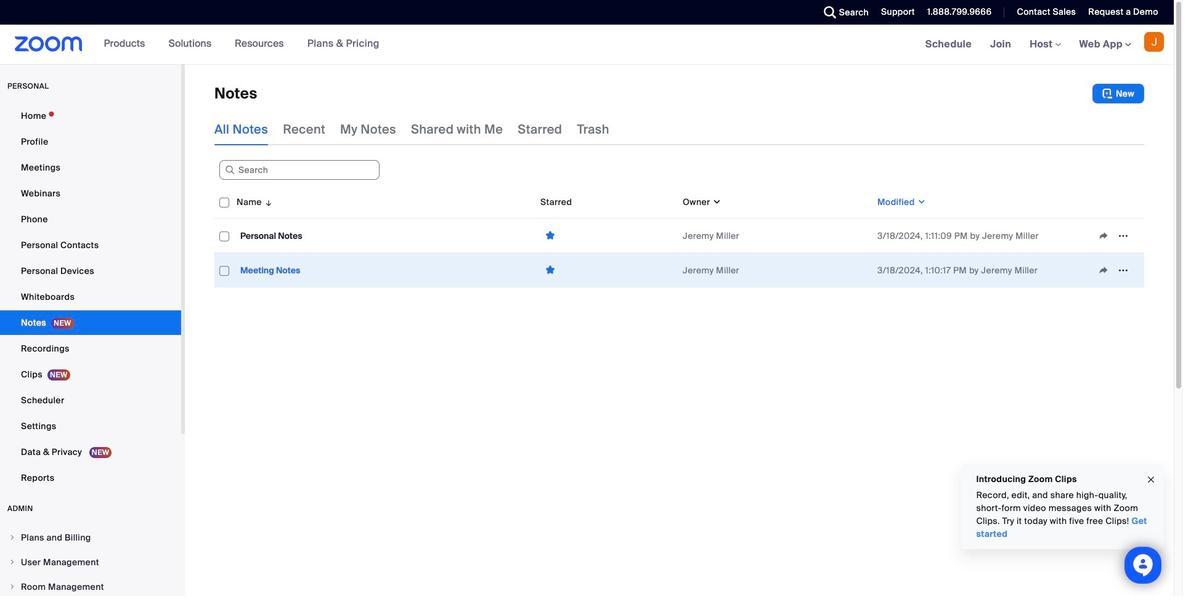 Task type: vqa. For each thing, say whether or not it's contained in the screenshot.
Profile picture
yes



Task type: describe. For each thing, give the bounding box(es) containing it.
profile picture image
[[1145, 32, 1164, 52]]

2 menu item from the top
[[0, 551, 181, 574]]

admin menu menu
[[0, 526, 181, 597]]

product information navigation
[[95, 25, 389, 64]]

3 menu item from the top
[[0, 576, 181, 597]]

arrow down image
[[262, 195, 273, 210]]

right image for 3rd menu item
[[9, 584, 16, 591]]

personal menu menu
[[0, 104, 181, 492]]

share image for "more options for personal notes" image
[[1094, 230, 1114, 241]]

more options for personal notes image
[[1114, 230, 1133, 241]]

down image
[[710, 196, 722, 208]]

share image for more options for meeting notes icon
[[1094, 265, 1114, 276]]



Task type: locate. For each thing, give the bounding box(es) containing it.
right image for 2nd menu item from the bottom
[[9, 559, 16, 566]]

share image up more options for meeting notes icon
[[1094, 230, 1114, 241]]

application
[[214, 186, 1154, 297], [541, 226, 673, 245], [1094, 227, 1140, 245], [541, 261, 673, 280], [1094, 261, 1140, 280]]

1 vertical spatial right image
[[9, 584, 16, 591]]

more options for meeting notes image
[[1114, 265, 1133, 276]]

1 vertical spatial share image
[[1094, 265, 1114, 276]]

menu item
[[0, 526, 181, 550], [0, 551, 181, 574], [0, 576, 181, 597]]

1 right image from the top
[[9, 559, 16, 566]]

1 menu item from the top
[[0, 526, 181, 550]]

zoom logo image
[[15, 36, 82, 52]]

share image
[[1094, 230, 1114, 241], [1094, 265, 1114, 276]]

0 vertical spatial menu item
[[0, 526, 181, 550]]

Search text field
[[219, 160, 380, 180]]

2 share image from the top
[[1094, 265, 1114, 276]]

tabs of all notes page tab list
[[214, 113, 609, 145]]

right image
[[9, 559, 16, 566], [9, 584, 16, 591]]

down image
[[915, 196, 926, 208]]

1 share image from the top
[[1094, 230, 1114, 241]]

share image down "more options for personal notes" image
[[1094, 265, 1114, 276]]

0 vertical spatial right image
[[9, 559, 16, 566]]

meetings navigation
[[916, 25, 1174, 65]]

close image
[[1146, 473, 1156, 487]]

2 right image from the top
[[9, 584, 16, 591]]

1 vertical spatial menu item
[[0, 551, 181, 574]]

banner
[[0, 25, 1174, 65]]

0 vertical spatial share image
[[1094, 230, 1114, 241]]

2 vertical spatial menu item
[[0, 576, 181, 597]]

right image
[[9, 534, 16, 542]]



